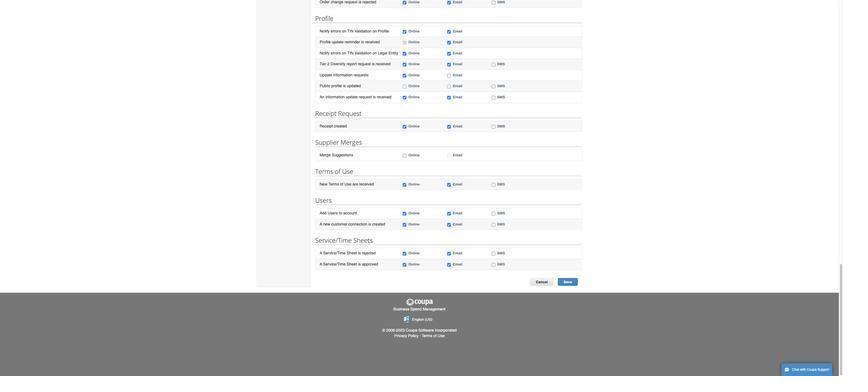 Task type: locate. For each thing, give the bounding box(es) containing it.
0 vertical spatial coupa
[[406, 328, 417, 333]]

3 online from the top
[[409, 40, 420, 44]]

online for add users to account
[[409, 211, 420, 216]]

9 sms from the top
[[497, 251, 505, 256]]

email for new terms of use are received
[[453, 182, 463, 186]]

0 horizontal spatial terms of use
[[315, 167, 353, 176]]

on up notify errors on tin validation on legal entity
[[373, 29, 377, 33]]

1 vertical spatial profile
[[378, 29, 389, 33]]

email for profile update reminder is received
[[453, 40, 463, 44]]

0 vertical spatial validation
[[355, 29, 372, 33]]

1 vertical spatial validation
[[355, 51, 372, 55]]

terms of use down software
[[422, 334, 445, 338]]

of left are
[[340, 182, 343, 186]]

use
[[342, 167, 353, 176], [345, 182, 351, 186], [438, 334, 445, 338]]

new terms of use are received
[[320, 182, 374, 186]]

email
[[453, 0, 463, 4], [453, 29, 463, 33], [453, 40, 463, 44], [453, 51, 463, 55], [453, 62, 463, 66], [453, 73, 463, 77], [453, 84, 463, 88], [453, 95, 463, 99], [453, 124, 463, 128], [453, 153, 463, 157], [453, 182, 463, 186], [453, 211, 463, 216], [453, 222, 463, 227], [453, 251, 463, 256], [453, 262, 463, 267]]

1 sheet from the top
[[347, 251, 357, 256]]

created right connection
[[372, 222, 385, 227]]

0 vertical spatial errors
[[331, 29, 341, 33]]

1 vertical spatial notify
[[320, 51, 330, 55]]

tin up profile update reminder is received
[[347, 29, 354, 33]]

users left to
[[328, 211, 338, 216]]

new
[[323, 222, 330, 227]]

tin for legal
[[347, 51, 354, 55]]

online for a new customer connection is created
[[409, 222, 420, 227]]

1 vertical spatial sheet
[[347, 262, 357, 267]]

errors up profile update reminder is received
[[331, 29, 341, 33]]

1 vertical spatial tin
[[347, 51, 354, 55]]

on left legal
[[373, 51, 377, 55]]

receipt up receipt created
[[315, 109, 337, 118]]

service/time for a service/time sheet is rejected
[[323, 251, 346, 256]]

created down receipt request
[[334, 124, 347, 128]]

1 horizontal spatial created
[[372, 222, 385, 227]]

sms for a service/time sheet is approved
[[497, 262, 505, 267]]

a for a service/time sheet is approved
[[320, 262, 322, 267]]

requests
[[354, 73, 369, 77]]

validation for legal
[[355, 51, 372, 55]]

sheet for approved
[[347, 262, 357, 267]]

account
[[343, 211, 357, 216]]

4 email from the top
[[453, 51, 463, 55]]

a service/time sheet is rejected
[[320, 251, 376, 256]]

6 email from the top
[[453, 73, 463, 77]]

15 online from the top
[[409, 262, 420, 267]]

None checkbox
[[403, 1, 407, 4], [492, 1, 495, 4], [403, 30, 407, 34], [447, 30, 451, 34], [403, 41, 407, 45], [447, 41, 451, 45], [447, 63, 451, 67], [492, 63, 495, 67], [403, 85, 407, 89], [447, 85, 451, 89], [403, 96, 407, 100], [447, 125, 451, 129], [403, 183, 407, 187], [447, 183, 451, 187], [492, 183, 495, 187], [403, 212, 407, 216], [447, 212, 451, 216], [403, 223, 407, 227], [447, 223, 451, 227], [403, 252, 407, 256], [447, 252, 451, 256], [492, 252, 495, 256], [492, 263, 495, 267], [403, 1, 407, 4], [492, 1, 495, 4], [403, 30, 407, 34], [447, 30, 451, 34], [403, 41, 407, 45], [447, 41, 451, 45], [447, 63, 451, 67], [492, 63, 495, 67], [403, 85, 407, 89], [447, 85, 451, 89], [403, 96, 407, 100], [447, 125, 451, 129], [403, 183, 407, 187], [447, 183, 451, 187], [492, 183, 495, 187], [403, 212, 407, 216], [447, 212, 451, 216], [403, 223, 407, 227], [447, 223, 451, 227], [403, 252, 407, 256], [447, 252, 451, 256], [492, 252, 495, 256], [492, 263, 495, 267]]

sms
[[497, 0, 505, 4], [497, 62, 505, 66], [497, 84, 505, 88], [497, 95, 505, 99], [497, 124, 505, 128], [497, 182, 505, 186], [497, 211, 505, 216], [497, 222, 505, 227], [497, 251, 505, 256], [497, 262, 505, 267]]

terms of use link
[[422, 334, 445, 338]]

2 sheet from the top
[[347, 262, 357, 267]]

4 online from the top
[[409, 51, 420, 55]]

are
[[353, 182, 358, 186]]

8 sms from the top
[[497, 222, 505, 227]]

save
[[564, 280, 572, 285]]

receipt created
[[320, 124, 347, 128]]

4 sms from the top
[[497, 95, 505, 99]]

receipt request
[[315, 109, 362, 118]]

privacy policy link
[[394, 334, 419, 338]]

customer
[[331, 222, 347, 227]]

validation up tier 2 diversity report request is received
[[355, 51, 372, 55]]

6 online from the top
[[409, 73, 420, 77]]

a for a new customer connection is created
[[320, 222, 322, 227]]

information for update
[[333, 73, 353, 77]]

2023
[[396, 328, 405, 333]]

1 vertical spatial users
[[328, 211, 338, 216]]

of
[[335, 167, 341, 176], [340, 182, 343, 186], [433, 334, 437, 338]]

0 vertical spatial use
[[342, 167, 353, 176]]

users
[[315, 196, 332, 205], [328, 211, 338, 216]]

is
[[361, 40, 364, 44], [372, 62, 375, 66], [343, 84, 346, 88], [373, 95, 376, 99], [368, 222, 371, 227], [358, 251, 361, 256], [358, 262, 361, 267]]

2
[[327, 62, 330, 66]]

2 notify from the top
[[320, 51, 330, 55]]

0 vertical spatial profile
[[315, 14, 334, 23]]

0 vertical spatial terms of use
[[315, 167, 353, 176]]

users up add
[[315, 196, 332, 205]]

email for an information update request is received
[[453, 95, 463, 99]]

email for public profile is updated
[[453, 84, 463, 88]]

terms of use down merge suggestions
[[315, 167, 353, 176]]

10 online from the top
[[409, 153, 420, 157]]

reminder
[[345, 40, 360, 44]]

errors
[[331, 29, 341, 33], [331, 51, 341, 55]]

1 email from the top
[[453, 0, 463, 4]]

new
[[320, 182, 328, 186]]

2 tin from the top
[[347, 51, 354, 55]]

errors up diversity
[[331, 51, 341, 55]]

sheet for rejected
[[347, 251, 357, 256]]

on down profile update reminder is received
[[342, 51, 346, 55]]

1 validation from the top
[[355, 29, 372, 33]]

8 online from the top
[[409, 95, 420, 99]]

© 2006-2023 coupa software incorporated
[[382, 328, 457, 333]]

errors for notify errors on tin validation on legal entity
[[331, 51, 341, 55]]

on up profile update reminder is received
[[342, 29, 346, 33]]

11 email from the top
[[453, 182, 463, 186]]

request down "updated"
[[359, 95, 372, 99]]

11 online from the top
[[409, 182, 420, 186]]

1 vertical spatial coupa
[[807, 368, 817, 372]]

2 sms from the top
[[497, 62, 505, 66]]

report
[[347, 62, 357, 66]]

0 vertical spatial sheet
[[347, 251, 357, 256]]

7 sms from the top
[[497, 211, 505, 216]]

sms for an information update request is received
[[497, 95, 505, 99]]

0 vertical spatial information
[[333, 73, 353, 77]]

receipt up supplier
[[320, 124, 333, 128]]

1 vertical spatial receipt
[[320, 124, 333, 128]]

3 a from the top
[[320, 262, 322, 267]]

12 online from the top
[[409, 211, 420, 216]]

2 vertical spatial profile
[[320, 40, 331, 44]]

8 email from the top
[[453, 95, 463, 99]]

10 sms from the top
[[497, 262, 505, 267]]

0 vertical spatial notify
[[320, 29, 330, 33]]

1 horizontal spatial terms of use
[[422, 334, 445, 338]]

sms for a new customer connection is created
[[497, 222, 505, 227]]

1 a from the top
[[320, 222, 322, 227]]

notify up profile update reminder is received
[[320, 29, 330, 33]]

1 errors from the top
[[331, 29, 341, 33]]

use left are
[[345, 182, 351, 186]]

3 email from the top
[[453, 40, 463, 44]]

received
[[365, 40, 380, 44], [376, 62, 391, 66], [377, 95, 392, 99], [359, 182, 374, 186]]

profile update reminder is received
[[320, 40, 380, 44]]

5 sms from the top
[[497, 124, 505, 128]]

1 vertical spatial update
[[346, 95, 358, 99]]

receipt
[[315, 109, 337, 118], [320, 124, 333, 128]]

15 email from the top
[[453, 262, 463, 267]]

tier 2 diversity report request is received
[[320, 62, 391, 66]]

incorporated
[[435, 328, 457, 333]]

1 online from the top
[[409, 0, 420, 4]]

1 vertical spatial errors
[[331, 51, 341, 55]]

online for profile update reminder is received
[[409, 40, 420, 44]]

0 horizontal spatial update
[[332, 40, 344, 44]]

2006-
[[386, 328, 396, 333]]

terms
[[315, 167, 333, 176], [329, 182, 339, 186], [422, 334, 432, 338]]

coupa supplier portal image
[[406, 299, 433, 307]]

tin
[[347, 29, 354, 33], [347, 51, 354, 55]]

service/time down a service/time sheet is rejected at bottom
[[323, 262, 346, 267]]

terms down software
[[422, 334, 432, 338]]

information up public profile is updated
[[333, 73, 353, 77]]

information
[[333, 73, 353, 77], [326, 95, 345, 99]]

5 email from the top
[[453, 62, 463, 66]]

coupa right with
[[807, 368, 817, 372]]

validation up reminder
[[355, 29, 372, 33]]

2 validation from the top
[[355, 51, 372, 55]]

coupa
[[406, 328, 417, 333], [807, 368, 817, 372]]

1 vertical spatial service/time
[[323, 251, 346, 256]]

9 online from the top
[[409, 124, 420, 128]]

online for an information update request is received
[[409, 95, 420, 99]]

12 email from the top
[[453, 211, 463, 216]]

software
[[418, 328, 434, 333]]

update down "updated"
[[346, 95, 358, 99]]

5 online from the top
[[409, 62, 420, 66]]

terms of use
[[315, 167, 353, 176], [422, 334, 445, 338]]

suggestions
[[332, 153, 353, 157]]

use down incorporated
[[438, 334, 445, 338]]

update left reminder
[[332, 40, 344, 44]]

service/time for a service/time sheet is approved
[[323, 262, 346, 267]]

information down profile
[[326, 95, 345, 99]]

service/time down customer
[[315, 236, 352, 245]]

1 vertical spatial information
[[326, 95, 345, 99]]

update
[[332, 40, 344, 44], [346, 95, 358, 99]]

a
[[320, 222, 322, 227], [320, 251, 322, 256], [320, 262, 322, 267]]

1 horizontal spatial coupa
[[807, 368, 817, 372]]

0 vertical spatial a
[[320, 222, 322, 227]]

sms for add users to account
[[497, 211, 505, 216]]

request
[[358, 62, 371, 66], [359, 95, 372, 99]]

1 notify from the top
[[320, 29, 330, 33]]

business spend management
[[394, 307, 446, 312]]

online for merge suggestions
[[409, 153, 420, 157]]

0 vertical spatial tin
[[347, 29, 354, 33]]

0 vertical spatial request
[[358, 62, 371, 66]]

online
[[409, 0, 420, 4], [409, 29, 420, 33], [409, 40, 420, 44], [409, 51, 420, 55], [409, 62, 420, 66], [409, 73, 420, 77], [409, 84, 420, 88], [409, 95, 420, 99], [409, 124, 420, 128], [409, 153, 420, 157], [409, 182, 420, 186], [409, 211, 420, 216], [409, 222, 420, 227], [409, 251, 420, 256], [409, 262, 420, 267]]

a for a service/time sheet is rejected
[[320, 251, 322, 256]]

2 email from the top
[[453, 29, 463, 33]]

service/time down service/time sheets
[[323, 251, 346, 256]]

policy
[[408, 334, 419, 338]]

2 vertical spatial service/time
[[323, 262, 346, 267]]

service/time sheets
[[315, 236, 373, 245]]

online for new terms of use are received
[[409, 182, 420, 186]]

2 a from the top
[[320, 251, 322, 256]]

0 vertical spatial receipt
[[315, 109, 337, 118]]

6 sms from the top
[[497, 182, 505, 186]]

terms up the new
[[315, 167, 333, 176]]

7 online from the top
[[409, 84, 420, 88]]

notify errors on tin validation on profile
[[320, 29, 389, 33]]

request up "requests"
[[358, 62, 371, 66]]

notify up tier
[[320, 51, 330, 55]]

online for notify errors on tin validation on profile
[[409, 29, 420, 33]]

13 email from the top
[[453, 222, 463, 227]]

updated
[[347, 84, 361, 88]]

of down software
[[433, 334, 437, 338]]

email for add users to account
[[453, 211, 463, 216]]

sheet up a service/time sheet is approved
[[347, 251, 357, 256]]

sheet
[[347, 251, 357, 256], [347, 262, 357, 267]]

terms right the new
[[329, 182, 339, 186]]

management
[[423, 307, 446, 312]]

10 email from the top
[[453, 153, 463, 157]]

service/time
[[315, 236, 352, 245], [323, 251, 346, 256], [323, 262, 346, 267]]

business
[[394, 307, 409, 312]]

cancel
[[536, 280, 548, 285]]

support
[[818, 368, 829, 372]]

0 vertical spatial created
[[334, 124, 347, 128]]

2 online from the top
[[409, 29, 420, 33]]

validation
[[355, 29, 372, 33], [355, 51, 372, 55]]

created
[[334, 124, 347, 128], [372, 222, 385, 227]]

information for an
[[326, 95, 345, 99]]

0 horizontal spatial created
[[334, 124, 347, 128]]

save button
[[558, 278, 578, 286]]

3 sms from the top
[[497, 84, 505, 88]]

2 vertical spatial a
[[320, 262, 322, 267]]

update information requests
[[320, 73, 369, 77]]

None checkbox
[[447, 1, 451, 4], [403, 52, 407, 56], [447, 52, 451, 56], [403, 63, 407, 67], [403, 74, 407, 78], [447, 74, 451, 78], [492, 85, 495, 89], [447, 96, 451, 100], [492, 96, 495, 100], [403, 125, 407, 129], [492, 125, 495, 129], [403, 154, 407, 158], [447, 154, 451, 158], [492, 212, 495, 216], [492, 223, 495, 227], [403, 263, 407, 267], [447, 263, 451, 267], [447, 1, 451, 4], [403, 52, 407, 56], [447, 52, 451, 56], [403, 63, 407, 67], [403, 74, 407, 78], [447, 74, 451, 78], [492, 85, 495, 89], [447, 96, 451, 100], [492, 96, 495, 100], [403, 125, 407, 129], [492, 125, 495, 129], [403, 154, 407, 158], [447, 154, 451, 158], [492, 212, 495, 216], [492, 223, 495, 227], [403, 263, 407, 267], [447, 263, 451, 267]]

7 email from the top
[[453, 84, 463, 88]]

1 vertical spatial a
[[320, 251, 322, 256]]

coupa up policy
[[406, 328, 417, 333]]

an information update request is received
[[320, 95, 392, 99]]

tin down profile update reminder is received
[[347, 51, 354, 55]]

notify for notify errors on tin validation on legal entity
[[320, 51, 330, 55]]

merge suggestions
[[320, 153, 353, 157]]

public profile is updated
[[320, 84, 361, 88]]

14 email from the top
[[453, 251, 463, 256]]

2 vertical spatial terms
[[422, 334, 432, 338]]

add
[[320, 211, 327, 216]]

on
[[342, 29, 346, 33], [373, 29, 377, 33], [342, 51, 346, 55], [373, 51, 377, 55]]

email for notify errors on tin validation on profile
[[453, 29, 463, 33]]

9 email from the top
[[453, 124, 463, 128]]

2 vertical spatial of
[[433, 334, 437, 338]]

sheet down a service/time sheet is rejected at bottom
[[347, 262, 357, 267]]

notify
[[320, 29, 330, 33], [320, 51, 330, 55]]

of up new terms of use are received
[[335, 167, 341, 176]]

14 online from the top
[[409, 251, 420, 256]]

profile
[[315, 14, 334, 23], [378, 29, 389, 33], [320, 40, 331, 44]]

use up new terms of use are received
[[342, 167, 353, 176]]

1 tin from the top
[[347, 29, 354, 33]]

13 online from the top
[[409, 222, 420, 227]]

1 vertical spatial terms
[[329, 182, 339, 186]]

2 errors from the top
[[331, 51, 341, 55]]

email for receipt created
[[453, 124, 463, 128]]



Task type: vqa. For each thing, say whether or not it's contained in the screenshot.
bottommost EcoVadis
no



Task type: describe. For each thing, give the bounding box(es) containing it.
merge
[[320, 153, 331, 157]]

privacy
[[394, 334, 407, 338]]

profile for profile
[[315, 14, 334, 23]]

supplier merges
[[315, 138, 362, 147]]

notify for notify errors on tin validation on profile
[[320, 29, 330, 33]]

tin for profile
[[347, 29, 354, 33]]

email for a service/time sheet is rejected
[[453, 251, 463, 256]]

online for notify errors on tin validation on legal entity
[[409, 51, 420, 55]]

connection
[[349, 222, 367, 227]]

chat with coupa support button
[[782, 364, 833, 376]]

email for update information requests
[[453, 73, 463, 77]]

tier
[[320, 62, 326, 66]]

(us)
[[425, 318, 432, 322]]

sms for a service/time sheet is rejected
[[497, 251, 505, 256]]

online for a service/time sheet is rejected
[[409, 251, 420, 256]]

with
[[800, 368, 806, 372]]

cancel link
[[530, 278, 554, 286]]

email for merge suggestions
[[453, 153, 463, 157]]

0 vertical spatial users
[[315, 196, 332, 205]]

online for update information requests
[[409, 73, 420, 77]]

chat
[[792, 368, 799, 372]]

notify errors on tin validation on legal entity
[[320, 51, 398, 55]]

chat with coupa support
[[792, 368, 829, 372]]

approved
[[362, 262, 378, 267]]

receipt for receipt request
[[315, 109, 337, 118]]

1 vertical spatial use
[[345, 182, 351, 186]]

0 vertical spatial terms
[[315, 167, 333, 176]]

2 vertical spatial use
[[438, 334, 445, 338]]

receipt for receipt created
[[320, 124, 333, 128]]

sms for receipt created
[[497, 124, 505, 128]]

online for a service/time sheet is approved
[[409, 262, 420, 267]]

online for receipt created
[[409, 124, 420, 128]]

profile for profile update reminder is received
[[320, 40, 331, 44]]

1 vertical spatial terms of use
[[422, 334, 445, 338]]

1 vertical spatial request
[[359, 95, 372, 99]]

sms for tier 2 diversity report request is received
[[497, 62, 505, 66]]

online for tier 2 diversity report request is received
[[409, 62, 420, 66]]

rejected
[[362, 251, 376, 256]]

public
[[320, 84, 330, 88]]

legal
[[378, 51, 388, 55]]

sms for public profile is updated
[[497, 84, 505, 88]]

0 vertical spatial update
[[332, 40, 344, 44]]

1 sms from the top
[[497, 0, 505, 4]]

0 horizontal spatial coupa
[[406, 328, 417, 333]]

a new customer connection is created
[[320, 222, 385, 227]]

to
[[339, 211, 342, 216]]

diversity
[[331, 62, 346, 66]]

english (us)
[[412, 318, 432, 322]]

validation for profile
[[355, 29, 372, 33]]

english
[[412, 318, 424, 322]]

spend
[[410, 307, 422, 312]]

request
[[338, 109, 362, 118]]

privacy policy
[[394, 334, 419, 338]]

sms for new terms of use are received
[[497, 182, 505, 186]]

a service/time sheet is approved
[[320, 262, 378, 267]]

profile
[[331, 84, 342, 88]]

online for public profile is updated
[[409, 84, 420, 88]]

merges
[[341, 138, 362, 147]]

sheets
[[353, 236, 373, 245]]

email for notify errors on tin validation on legal entity
[[453, 51, 463, 55]]

add users to account
[[320, 211, 357, 216]]

email for tier 2 diversity report request is received
[[453, 62, 463, 66]]

0 vertical spatial of
[[335, 167, 341, 176]]

©
[[382, 328, 385, 333]]

0 vertical spatial service/time
[[315, 236, 352, 245]]

errors for notify errors on tin validation on profile
[[331, 29, 341, 33]]

an
[[320, 95, 324, 99]]

1 vertical spatial of
[[340, 182, 343, 186]]

1 vertical spatial created
[[372, 222, 385, 227]]

entity
[[389, 51, 398, 55]]

1 horizontal spatial update
[[346, 95, 358, 99]]

update
[[320, 73, 332, 77]]

coupa inside button
[[807, 368, 817, 372]]

email for a service/time sheet is approved
[[453, 262, 463, 267]]

supplier
[[315, 138, 339, 147]]

email for a new customer connection is created
[[453, 222, 463, 227]]



